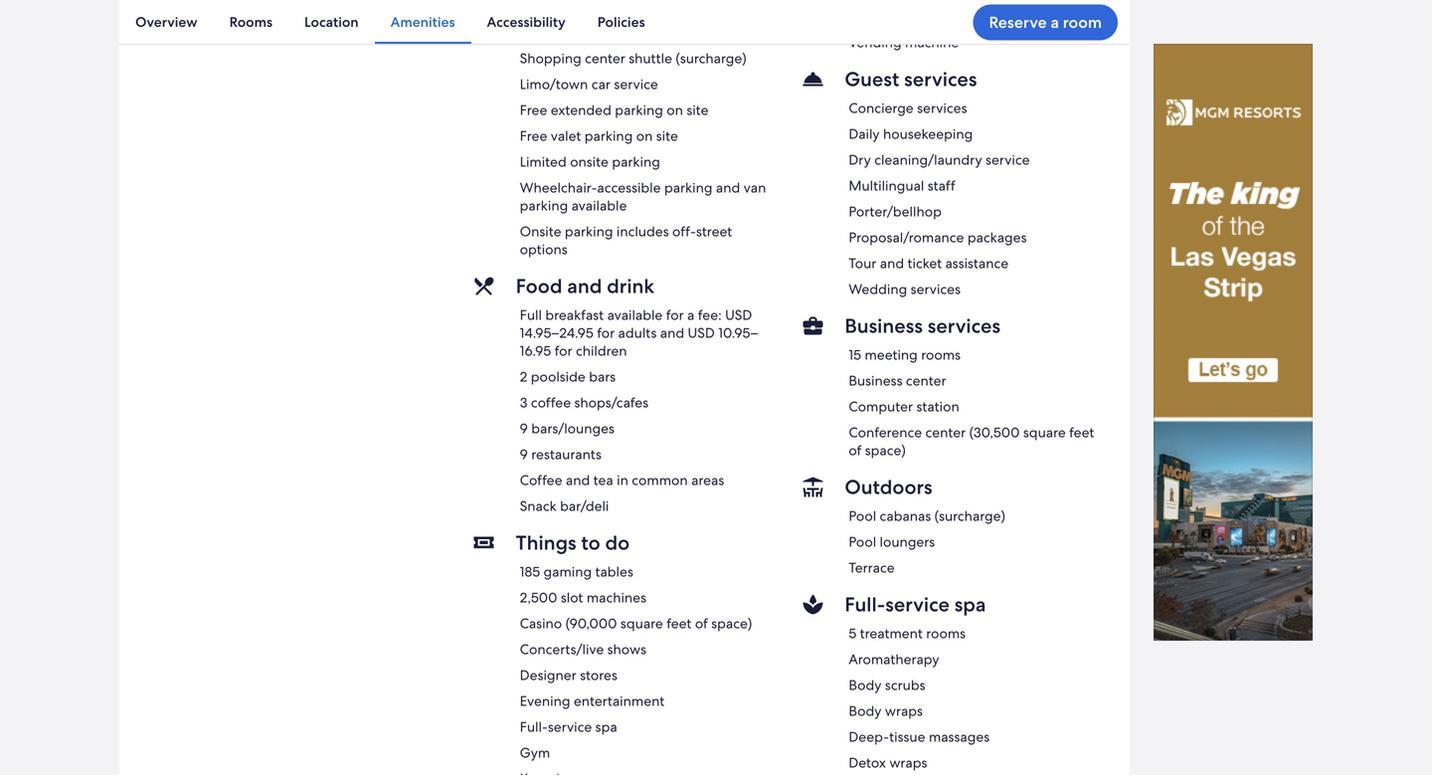 Task type: vqa. For each thing, say whether or not it's contained in the screenshot.
the and inside the Free offsite parking Shopping center shuttle (surcharge) Limo/town car service Free extended parking on site Free valet parking on site Limited onsite parking Wheelchair-accessible parking and van parking available Onsite parking includes off-street options
yes



Task type: locate. For each thing, give the bounding box(es) containing it.
1 vertical spatial feet
[[667, 615, 692, 633]]

location link
[[289, 0, 375, 44]]

9 up coffee
[[520, 446, 528, 463]]

accessibility link
[[471, 0, 582, 44]]

services for business
[[928, 313, 1001, 339]]

0 vertical spatial center
[[585, 49, 626, 67]]

service down the evening
[[548, 718, 592, 736]]

gaming
[[544, 563, 592, 581]]

services down machine
[[905, 66, 978, 92]]

1 vertical spatial body
[[849, 702, 882, 720]]

0 vertical spatial rooms
[[922, 346, 961, 364]]

0 vertical spatial space)
[[865, 442, 906, 459]]

includes
[[617, 223, 669, 241]]

full- up 5
[[845, 592, 886, 618]]

feet inside the 15 meeting rooms business center computer station conference center (30,500 square feet of space)
[[1070, 424, 1095, 442]]

overview link
[[119, 0, 214, 44]]

0 horizontal spatial a
[[688, 306, 695, 324]]

2 pool from the top
[[849, 533, 877, 551]]

center inside free offsite parking shopping center shuttle (surcharge) limo/town car service free extended parking on site free valet parking on site limited onsite parking wheelchair-accessible parking and van parking available onsite parking includes off-street options
[[585, 49, 626, 67]]

available down drink
[[608, 306, 663, 324]]

1 horizontal spatial of
[[849, 442, 862, 459]]

for
[[666, 306, 684, 324], [597, 324, 615, 342], [555, 342, 573, 360]]

spa down 'entertainment' at left
[[596, 718, 618, 736]]

on up accessible
[[637, 127, 653, 145]]

1 vertical spatial wraps
[[890, 754, 928, 772]]

pool down outdoors
[[849, 507, 877, 525]]

0 horizontal spatial full-
[[520, 718, 548, 736]]

business up the computer
[[849, 372, 903, 390]]

1 vertical spatial full-
[[520, 718, 548, 736]]

0 horizontal spatial (surcharge)
[[676, 49, 747, 67]]

outdoors
[[845, 474, 933, 500]]

center up the station
[[906, 372, 947, 390]]

food and drink
[[516, 273, 655, 299]]

rooms inside 5 treatment rooms aromatherapy body scrubs body wraps deep-tissue massages detox wraps
[[927, 625, 966, 643]]

business up meeting
[[845, 313, 923, 339]]

1 horizontal spatial square
[[1024, 424, 1066, 442]]

1 vertical spatial on
[[637, 127, 653, 145]]

business
[[845, 313, 923, 339], [849, 372, 903, 390]]

staff
[[928, 177, 956, 195]]

2 9 from the top
[[520, 446, 528, 463]]

feet
[[1070, 424, 1095, 442], [667, 615, 692, 633]]

body
[[849, 676, 882, 694], [849, 702, 882, 720]]

0 vertical spatial 9
[[520, 420, 528, 438]]

(surcharge) inside free offsite parking shopping center shuttle (surcharge) limo/town car service free extended parking on site free valet parking on site limited onsite parking wheelchair-accessible parking and van parking available onsite parking includes off-street options
[[676, 49, 747, 67]]

0 vertical spatial pool
[[849, 507, 877, 525]]

1 pool from the top
[[849, 507, 877, 525]]

vending machine
[[849, 34, 959, 51]]

free up limited
[[520, 127, 548, 145]]

conference
[[849, 424, 923, 442]]

things to do
[[516, 530, 630, 556]]

rooms for meeting
[[922, 346, 961, 364]]

a inside reserve a room button
[[1051, 12, 1060, 33]]

deep-
[[849, 728, 890, 746]]

room
[[1063, 12, 1103, 33]]

site
[[687, 101, 709, 119], [657, 127, 679, 145]]

a left fee:
[[688, 306, 695, 324]]

1 vertical spatial 9
[[520, 446, 528, 463]]

(surcharge)
[[676, 49, 747, 67], [935, 507, 1006, 525]]

and left van on the top of the page
[[716, 179, 741, 197]]

wraps down scrubs
[[885, 702, 923, 720]]

0 horizontal spatial spa
[[596, 718, 618, 736]]

reserve a room button
[[974, 4, 1118, 40]]

spa
[[955, 592, 987, 618], [596, 718, 618, 736]]

5
[[849, 625, 857, 643]]

bar/deli
[[560, 497, 609, 515]]

space) inside the 15 meeting rooms business center computer station conference center (30,500 square feet of space)
[[865, 442, 906, 459]]

services down the assistance
[[928, 313, 1001, 339]]

on
[[667, 101, 684, 119], [637, 127, 653, 145]]

shows
[[608, 641, 647, 658]]

2 vertical spatial free
[[520, 127, 548, 145]]

1 vertical spatial square
[[621, 615, 664, 633]]

full- up gym at the bottom of page
[[520, 718, 548, 736]]

for up "poolside"
[[555, 342, 573, 360]]

designer
[[520, 666, 577, 684]]

amenities link
[[375, 0, 471, 44]]

free
[[520, 24, 548, 42], [520, 101, 548, 119], [520, 127, 548, 145]]

0 vertical spatial body
[[849, 676, 882, 694]]

square up shows
[[621, 615, 664, 633]]

services up housekeeping
[[918, 99, 968, 117]]

policies link
[[582, 0, 661, 44]]

1 horizontal spatial on
[[667, 101, 684, 119]]

0 vertical spatial spa
[[955, 592, 987, 618]]

0 vertical spatial a
[[1051, 12, 1060, 33]]

a
[[1051, 12, 1060, 33], [688, 306, 695, 324]]

0 vertical spatial of
[[849, 442, 862, 459]]

rooms for treatment
[[927, 625, 966, 643]]

0 vertical spatial on
[[667, 101, 684, 119]]

1 vertical spatial of
[[695, 615, 708, 633]]

limo/town
[[520, 75, 588, 93]]

for left fee:
[[666, 306, 684, 324]]

children
[[576, 342, 627, 360]]

usd right fee:
[[725, 306, 753, 324]]

service up treatment
[[886, 592, 950, 618]]

9 down 3
[[520, 420, 528, 438]]

0 horizontal spatial site
[[657, 127, 679, 145]]

center up car
[[585, 49, 626, 67]]

available
[[572, 197, 627, 215], [608, 306, 663, 324]]

body down 'aromatherapy'
[[849, 676, 882, 694]]

1 horizontal spatial feet
[[1070, 424, 1095, 442]]

1 vertical spatial (surcharge)
[[935, 507, 1006, 525]]

1 vertical spatial free
[[520, 101, 548, 119]]

free down limo/town
[[520, 101, 548, 119]]

full-
[[845, 592, 886, 618], [520, 718, 548, 736]]

0 vertical spatial free
[[520, 24, 548, 42]]

restaurants
[[532, 446, 602, 463]]

to
[[581, 530, 601, 556]]

1 free from the top
[[520, 24, 548, 42]]

service up packages
[[986, 151, 1030, 169]]

0 vertical spatial available
[[572, 197, 627, 215]]

a inside full breakfast available for a fee: usd 14.95–24.95 for adults and usd 10.95– 16.95 for children 2 poolside bars 3 coffee shops/cafes 9 bars/lounges 9 restaurants coffee and tea in common areas snack bar/deli
[[688, 306, 695, 324]]

spa inside 185 gaming tables 2,500 slot machines casino (90,000 square feet of space) concerts/live shows designer stores evening entertainment full-service spa gym
[[596, 718, 618, 736]]

0 vertical spatial full-
[[845, 592, 886, 618]]

rooms down the 'business services'
[[922, 346, 961, 364]]

free up shopping
[[520, 24, 548, 42]]

0 horizontal spatial square
[[621, 615, 664, 633]]

snack
[[520, 497, 557, 515]]

and right tour
[[880, 254, 905, 272]]

pool up the terrace
[[849, 533, 877, 551]]

shopping
[[520, 49, 582, 67]]

1 horizontal spatial (surcharge)
[[935, 507, 1006, 525]]

service inside free offsite parking shopping center shuttle (surcharge) limo/town car service free extended parking on site free valet parking on site limited onsite parking wheelchair-accessible parking and van parking available onsite parking includes off-street options
[[614, 75, 659, 93]]

guest services
[[845, 66, 978, 92]]

1 horizontal spatial a
[[1051, 12, 1060, 33]]

available down onsite
[[572, 197, 627, 215]]

rooms inside the 15 meeting rooms business center computer station conference center (30,500 square feet of space)
[[922, 346, 961, 364]]

1 horizontal spatial space)
[[865, 442, 906, 459]]

0 horizontal spatial on
[[637, 127, 653, 145]]

0 horizontal spatial usd
[[688, 324, 715, 342]]

0 vertical spatial feet
[[1070, 424, 1095, 442]]

massages
[[929, 728, 990, 746]]

feet right (30,500
[[1070, 424, 1095, 442]]

street
[[696, 223, 733, 241]]

2 body from the top
[[849, 702, 882, 720]]

center down the station
[[926, 424, 966, 442]]

1 vertical spatial a
[[688, 306, 695, 324]]

1 vertical spatial center
[[906, 372, 947, 390]]

parking
[[594, 24, 643, 42], [615, 101, 664, 119], [585, 127, 633, 145], [612, 153, 661, 171], [665, 179, 713, 197], [520, 197, 568, 215], [565, 223, 613, 241]]

services for guest
[[905, 66, 978, 92]]

list containing overview
[[119, 0, 1130, 44]]

full-service spa
[[845, 592, 987, 618]]

1 vertical spatial rooms
[[927, 625, 966, 643]]

on down the shuttle
[[667, 101, 684, 119]]

10.95–
[[719, 324, 759, 342]]

0 vertical spatial (surcharge)
[[676, 49, 747, 67]]

computer
[[849, 398, 914, 416]]

2 horizontal spatial for
[[666, 306, 684, 324]]

accessibility
[[487, 13, 566, 31]]

of
[[849, 442, 862, 459], [695, 615, 708, 633]]

available inside full breakfast available for a fee: usd 14.95–24.95 for adults and usd 10.95– 16.95 for children 2 poolside bars 3 coffee shops/cafes 9 bars/lounges 9 restaurants coffee and tea in common areas snack bar/deli
[[608, 306, 663, 324]]

rooms link
[[214, 0, 289, 44]]

(surcharge) right the shuttle
[[676, 49, 747, 67]]

square right (30,500
[[1024, 424, 1066, 442]]

wedding
[[849, 280, 908, 298]]

1 vertical spatial available
[[608, 306, 663, 324]]

tissue
[[890, 728, 926, 746]]

15
[[849, 346, 862, 364]]

1 horizontal spatial for
[[597, 324, 615, 342]]

usd left 10.95–
[[688, 324, 715, 342]]

for left adults
[[597, 324, 615, 342]]

0 horizontal spatial of
[[695, 615, 708, 633]]

housekeeping
[[884, 125, 973, 143]]

body up deep-
[[849, 702, 882, 720]]

machines
[[587, 589, 647, 607]]

service inside 185 gaming tables 2,500 slot machines casino (90,000 square feet of space) concerts/live shows designer stores evening entertainment full-service spa gym
[[548, 718, 592, 736]]

1 vertical spatial site
[[657, 127, 679, 145]]

1 vertical spatial spa
[[596, 718, 618, 736]]

ticket
[[908, 254, 942, 272]]

feet right "(90,000"
[[667, 615, 692, 633]]

1 horizontal spatial site
[[687, 101, 709, 119]]

full breakfast available for a fee: usd 14.95–24.95 for adults and usd 10.95– 16.95 for children 2 poolside bars 3 coffee shops/cafes 9 bars/lounges 9 restaurants coffee and tea in common areas snack bar/deli
[[520, 306, 759, 515]]

pool
[[849, 507, 877, 525], [849, 533, 877, 551]]

reserve a room
[[990, 12, 1103, 33]]

list
[[119, 0, 1130, 44]]

rooms down full-service spa
[[927, 625, 966, 643]]

service down the shuttle
[[614, 75, 659, 93]]

spa down pool cabanas (surcharge) pool loungers terrace at right bottom
[[955, 592, 987, 618]]

limited
[[520, 153, 567, 171]]

center for rooms
[[906, 372, 947, 390]]

1 vertical spatial pool
[[849, 533, 877, 551]]

square inside 185 gaming tables 2,500 slot machines casino (90,000 square feet of space) concerts/live shows designer stores evening entertainment full-service spa gym
[[621, 615, 664, 633]]

0 horizontal spatial feet
[[667, 615, 692, 633]]

offsite
[[551, 24, 591, 42]]

business services
[[845, 313, 1001, 339]]

options
[[520, 241, 568, 258]]

van
[[744, 179, 767, 197]]

14.95–24.95
[[520, 324, 594, 342]]

services for concierge
[[918, 99, 968, 117]]

off-
[[673, 223, 696, 241]]

a left room
[[1051, 12, 1060, 33]]

space)
[[865, 442, 906, 459], [712, 615, 753, 633]]

0 vertical spatial square
[[1024, 424, 1066, 442]]

1 vertical spatial business
[[849, 372, 903, 390]]

amenities
[[391, 13, 455, 31]]

wraps down tissue
[[890, 754, 928, 772]]

1 vertical spatial space)
[[712, 615, 753, 633]]

(surcharge) right cabanas at the right bottom of the page
[[935, 507, 1006, 525]]

0 horizontal spatial space)
[[712, 615, 753, 633]]

machine
[[906, 34, 959, 51]]

services down ticket
[[911, 280, 961, 298]]



Task type: describe. For each thing, give the bounding box(es) containing it.
poolside
[[531, 368, 586, 386]]

areas
[[692, 471, 725, 489]]

and left tea
[[566, 471, 590, 489]]

and right adults
[[660, 324, 685, 342]]

fee:
[[698, 306, 722, 324]]

onsite
[[520, 223, 562, 241]]

(30,500
[[970, 424, 1020, 442]]

car
[[592, 75, 611, 93]]

things
[[516, 530, 577, 556]]

2,500
[[520, 589, 558, 607]]

evening
[[520, 692, 571, 710]]

policies
[[598, 13, 645, 31]]

2 vertical spatial center
[[926, 424, 966, 442]]

tables
[[596, 563, 634, 581]]

overview
[[135, 13, 198, 31]]

square inside the 15 meeting rooms business center computer station conference center (30,500 square feet of space)
[[1024, 424, 1066, 442]]

onsite
[[570, 153, 609, 171]]

shops/cafes
[[575, 394, 649, 412]]

casino
[[520, 615, 562, 633]]

(surcharge) inside pool cabanas (surcharge) pool loungers terrace
[[935, 507, 1006, 525]]

location
[[304, 13, 359, 31]]

assistance
[[946, 254, 1009, 272]]

and inside concierge services daily housekeeping dry cleaning/laundry service multilingual staff porter/bellhop proposal/romance packages tour and ticket assistance wedding services
[[880, 254, 905, 272]]

service inside concierge services daily housekeeping dry cleaning/laundry service multilingual staff porter/bellhop proposal/romance packages tour and ticket assistance wedding services
[[986, 151, 1030, 169]]

feet inside 185 gaming tables 2,500 slot machines casino (90,000 square feet of space) concerts/live shows designer stores evening entertainment full-service spa gym
[[667, 615, 692, 633]]

of inside the 15 meeting rooms business center computer station conference center (30,500 square feet of space)
[[849, 442, 862, 459]]

0 vertical spatial wraps
[[885, 702, 923, 720]]

1 horizontal spatial spa
[[955, 592, 987, 618]]

shuttle
[[629, 49, 673, 67]]

of inside 185 gaming tables 2,500 slot machines casino (90,000 square feet of space) concerts/live shows designer stores evening entertainment full-service spa gym
[[695, 615, 708, 633]]

1 body from the top
[[849, 676, 882, 694]]

1 horizontal spatial full-
[[845, 592, 886, 618]]

center for parking
[[585, 49, 626, 67]]

rooms
[[229, 13, 273, 31]]

extended
[[551, 101, 612, 119]]

full
[[520, 306, 542, 324]]

2 free from the top
[[520, 101, 548, 119]]

terrace
[[849, 559, 895, 577]]

entertainment
[[574, 692, 665, 710]]

pool cabanas (surcharge) pool loungers terrace
[[849, 507, 1006, 577]]

15 meeting rooms business center computer station conference center (30,500 square feet of space)
[[849, 346, 1095, 459]]

concerts/live
[[520, 641, 604, 658]]

available inside free offsite parking shopping center shuttle (surcharge) limo/town car service free extended parking on site free valet parking on site limited onsite parking wheelchair-accessible parking and van parking available onsite parking includes off-street options
[[572, 197, 627, 215]]

bars/lounges
[[532, 420, 615, 438]]

dry
[[849, 151, 871, 169]]

185 gaming tables 2,500 slot machines casino (90,000 square feet of space) concerts/live shows designer stores evening entertainment full-service spa gym
[[520, 563, 753, 762]]

business inside the 15 meeting rooms business center computer station conference center (30,500 square feet of space)
[[849, 372, 903, 390]]

detox
[[849, 754, 886, 772]]

multilingual
[[849, 177, 925, 195]]

scrubs
[[885, 676, 926, 694]]

coffee
[[520, 471, 563, 489]]

0 vertical spatial business
[[845, 313, 923, 339]]

stores
[[580, 666, 618, 684]]

1 9 from the top
[[520, 420, 528, 438]]

station
[[917, 398, 960, 416]]

0 vertical spatial site
[[687, 101, 709, 119]]

accessible
[[597, 179, 661, 197]]

3
[[520, 394, 528, 412]]

in
[[617, 471, 629, 489]]

loungers
[[880, 533, 936, 551]]

and up breakfast in the top left of the page
[[567, 273, 602, 299]]

concierge services daily housekeeping dry cleaning/laundry service multilingual staff porter/bellhop proposal/romance packages tour and ticket assistance wedding services
[[849, 99, 1030, 298]]

space) inside 185 gaming tables 2,500 slot machines casino (90,000 square feet of space) concerts/live shows designer stores evening entertainment full-service spa gym
[[712, 615, 753, 633]]

0 horizontal spatial for
[[555, 342, 573, 360]]

packages
[[968, 229, 1027, 247]]

do
[[605, 530, 630, 556]]

common
[[632, 471, 688, 489]]

daily
[[849, 125, 880, 143]]

coffee
[[531, 394, 571, 412]]

drink
[[607, 273, 655, 299]]

2
[[520, 368, 528, 386]]

free offsite parking shopping center shuttle (surcharge) limo/town car service free extended parking on site free valet parking on site limited onsite parking wheelchair-accessible parking and van parking available onsite parking includes off-street options
[[520, 24, 767, 258]]

reserve
[[990, 12, 1047, 33]]

aromatherapy
[[849, 651, 940, 668]]

slot
[[561, 589, 584, 607]]

full- inside 185 gaming tables 2,500 slot machines casino (90,000 square feet of space) concerts/live shows designer stores evening entertainment full-service spa gym
[[520, 718, 548, 736]]

proposal/romance
[[849, 229, 965, 247]]

wheelchair-
[[520, 179, 597, 197]]

and inside free offsite parking shopping center shuttle (surcharge) limo/town car service free extended parking on site free valet parking on site limited onsite parking wheelchair-accessible parking and van parking available onsite parking includes off-street options
[[716, 179, 741, 197]]

gym
[[520, 744, 550, 762]]

tea
[[594, 471, 614, 489]]

1 horizontal spatial usd
[[725, 306, 753, 324]]

vending
[[849, 34, 902, 51]]

concierge
[[849, 99, 914, 117]]

guest
[[845, 66, 900, 92]]

porter/bellhop
[[849, 203, 942, 221]]

tour
[[849, 254, 877, 272]]

adults
[[618, 324, 657, 342]]

breakfast
[[546, 306, 604, 324]]

3 free from the top
[[520, 127, 548, 145]]

meeting
[[865, 346, 918, 364]]

bars
[[589, 368, 616, 386]]



